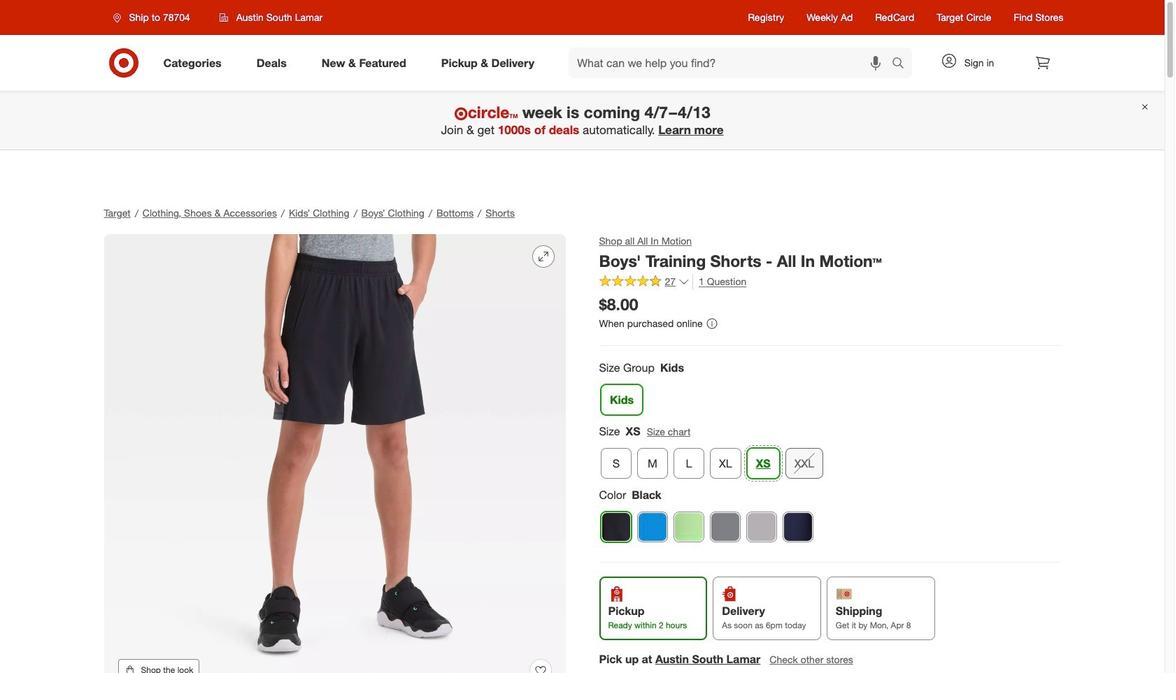 Task type: vqa. For each thing, say whether or not it's contained in the screenshot.
What can we help you find? suggestions appear below "search field"
yes



Task type: describe. For each thing, give the bounding box(es) containing it.
black image
[[602, 513, 631, 542]]

green image
[[674, 513, 704, 542]]

2 group from the top
[[598, 424, 1061, 485]]

light gray image
[[747, 513, 776, 542]]



Task type: locate. For each thing, give the bounding box(es) containing it.
heather black image
[[711, 513, 740, 542]]

navy blue image
[[783, 513, 813, 542]]

1 vertical spatial group
[[598, 424, 1061, 485]]

0 vertical spatial group
[[598, 361, 1061, 421]]

1 group from the top
[[598, 361, 1061, 421]]

group
[[598, 361, 1061, 421], [598, 424, 1061, 485]]

What can we help you find? suggestions appear below search field
[[569, 48, 895, 78]]

blue image
[[638, 513, 667, 542]]

boys' training shorts - all in motion™, 1 of 5 image
[[104, 234, 566, 674]]



